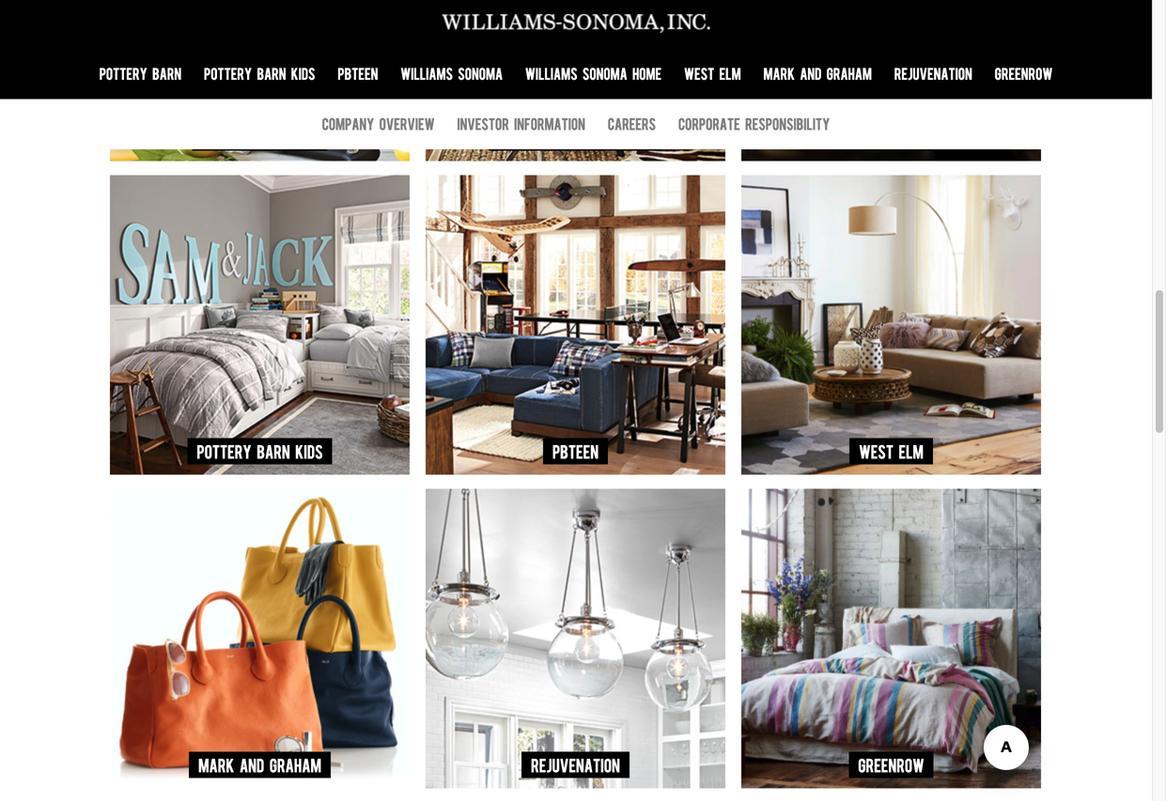 Task type: describe. For each thing, give the bounding box(es) containing it.
1 vertical spatial williams sonoma home
[[498, 127, 653, 148]]

corporate
[[678, 115, 740, 132]]

1 vertical spatial kids
[[295, 441, 323, 461]]

rejuvenation image
[[426, 489, 726, 790]]

1 horizontal spatial west elm link
[[741, 175, 1042, 502]]

mark and graham
[[198, 755, 321, 775]]

greenrow image
[[741, 489, 1042, 790]]

and
[[240, 755, 264, 775]]

0 vertical spatial pottery barn kids link
[[204, 64, 315, 82]]

0 vertical spatial rejuvenation
[[894, 64, 972, 82]]

careers
[[608, 115, 656, 132]]

pbteen image
[[426, 175, 726, 476]]

williams sonoma link
[[401, 64, 503, 82]]

williams-sonoma home image
[[426, 0, 726, 162]]

pottery barn kids image
[[110, 175, 411, 476]]

information
[[514, 115, 585, 132]]

and
[[800, 64, 822, 82]]

barn for pottery barn link on the left
[[152, 64, 182, 82]]

0 vertical spatial west
[[684, 64, 714, 82]]

barn for topmost pottery barn kids link
[[257, 64, 286, 82]]

0 vertical spatial west elm
[[684, 64, 741, 82]]

mark for mark and graham
[[763, 64, 795, 82]]

corporate responsibility
[[678, 115, 830, 132]]

williams sonoma
[[401, 64, 503, 82]]

mark and graham
[[763, 64, 872, 82]]

pottery barn
[[99, 64, 182, 82]]

pottery barn link
[[99, 64, 182, 82]]

0 horizontal spatial pbteen link
[[338, 64, 378, 82]]

0 vertical spatial pottery barn kids
[[204, 64, 315, 82]]

0 horizontal spatial elm
[[719, 64, 741, 82]]

0 vertical spatial kids
[[291, 64, 315, 82]]

responsibility
[[745, 115, 830, 132]]

investor information link
[[457, 115, 585, 132]]

1 vertical spatial pbteen
[[552, 441, 599, 461]]

overview
[[379, 115, 435, 132]]

1 horizontal spatial elm
[[899, 441, 924, 461]]



Task type: vqa. For each thing, say whether or not it's contained in the screenshot.
This Is Commitment
no



Task type: locate. For each thing, give the bounding box(es) containing it.
mark and graham image
[[110, 489, 411, 790]]

1 vertical spatial west
[[859, 441, 894, 461]]

graham inside mark and graham link
[[269, 755, 321, 775]]

0 vertical spatial pbteen
[[338, 64, 378, 82]]

1 vertical spatial graham
[[269, 755, 321, 775]]

0 vertical spatial elm
[[719, 64, 741, 82]]

pottery barn image
[[741, 0, 1042, 162]]

company
[[322, 115, 374, 132]]

williams sonoma home link
[[426, 0, 726, 188], [525, 64, 662, 82]]

0 vertical spatial williams sonoma home
[[525, 64, 662, 82]]

greenrow
[[995, 64, 1053, 82], [858, 755, 924, 775]]

1 horizontal spatial west
[[859, 441, 894, 461]]

0 vertical spatial rejuvenation link
[[894, 64, 972, 82]]

1 horizontal spatial graham
[[827, 64, 872, 82]]

pbteen
[[338, 64, 378, 82], [552, 441, 599, 461]]

1 horizontal spatial mark
[[763, 64, 795, 82]]

0 horizontal spatial graham
[[269, 755, 321, 775]]

mark inside mark and graham link
[[198, 755, 234, 775]]

1 horizontal spatial pbteen
[[552, 441, 599, 461]]

williams-sonoma, inc logo image
[[442, 14, 710, 33]]

0 vertical spatial mark
[[763, 64, 795, 82]]

company overview
[[322, 115, 435, 132]]

corporate responsibility link
[[678, 115, 830, 132]]

0 horizontal spatial rejuvenation
[[531, 755, 620, 775]]

greenrow link
[[995, 64, 1053, 82], [741, 489, 1042, 802]]

pottery barn kids
[[204, 64, 315, 82], [197, 441, 323, 461]]

1 horizontal spatial rejuvenation
[[894, 64, 972, 82]]

1 vertical spatial rejuvenation
[[531, 755, 620, 775]]

1 vertical spatial pottery barn kids link
[[110, 175, 411, 502]]

1 vertical spatial home
[[620, 127, 653, 148]]

1 horizontal spatial pbteen link
[[426, 175, 726, 502]]

0 vertical spatial graham
[[827, 64, 872, 82]]

mark for mark and graham
[[198, 755, 234, 775]]

pottery
[[99, 64, 147, 82], [204, 64, 252, 82], [197, 441, 252, 461]]

elm
[[719, 64, 741, 82], [899, 441, 924, 461]]

pottery for topmost pottery barn kids link
[[204, 64, 252, 82]]

pottery for pottery barn link on the left
[[99, 64, 147, 82]]

home up careers on the right of page
[[632, 64, 662, 82]]

1 horizontal spatial greenrow
[[995, 64, 1053, 82]]

1 vertical spatial west elm link
[[741, 175, 1042, 502]]

1 vertical spatial pottery barn kids
[[197, 441, 323, 461]]

home left corporate
[[620, 127, 653, 148]]

1 vertical spatial rejuvenation link
[[426, 489, 726, 802]]

0 horizontal spatial west elm link
[[684, 64, 741, 82]]

west elm image
[[741, 175, 1042, 476]]

0 vertical spatial home
[[632, 64, 662, 82]]

rejuvenation link
[[894, 64, 972, 82], [426, 489, 726, 802]]

mark and graham link
[[110, 489, 411, 802]]

1 vertical spatial elm
[[899, 441, 924, 461]]

1 vertical spatial mark
[[198, 755, 234, 775]]

0 horizontal spatial west elm
[[684, 64, 741, 82]]

0 vertical spatial west elm link
[[684, 64, 741, 82]]

careers link
[[608, 115, 656, 132]]

pottery barn kids link
[[204, 64, 315, 82], [110, 175, 411, 502]]

1 horizontal spatial west elm
[[859, 441, 924, 461]]

1 vertical spatial greenrow
[[858, 755, 924, 775]]

investor information
[[457, 115, 585, 132]]

williams sonoma home
[[525, 64, 662, 82], [498, 127, 653, 148]]

graham for mark and graham
[[827, 64, 872, 82]]

0 horizontal spatial greenrow
[[858, 755, 924, 775]]

pbteen link
[[338, 64, 378, 82], [426, 175, 726, 502]]

0 vertical spatial greenrow
[[995, 64, 1053, 82]]

0 vertical spatial greenrow link
[[995, 64, 1053, 82]]

west elm
[[684, 64, 741, 82], [859, 441, 924, 461]]

williams
[[401, 64, 453, 82], [525, 64, 578, 82], [498, 127, 558, 148]]

greenrow inside 'greenrow' link
[[858, 755, 924, 775]]

graham
[[827, 64, 872, 82], [269, 755, 321, 775]]

williams sonoma image
[[110, 0, 411, 162]]

west
[[684, 64, 714, 82], [859, 441, 894, 461]]

0 horizontal spatial rejuvenation link
[[426, 489, 726, 802]]

rejuvenation
[[894, 64, 972, 82], [531, 755, 620, 775]]

1 vertical spatial west elm
[[859, 441, 924, 461]]

1 vertical spatial pbteen link
[[426, 175, 726, 502]]

kids
[[291, 64, 315, 82], [295, 441, 323, 461]]

west elm link
[[684, 64, 741, 82], [741, 175, 1042, 502]]

1 vertical spatial greenrow link
[[741, 489, 1042, 802]]

graham for mark and graham
[[269, 755, 321, 775]]

0 horizontal spatial pbteen
[[338, 64, 378, 82]]

1 horizontal spatial rejuvenation link
[[894, 64, 972, 82]]

mark
[[763, 64, 795, 82], [198, 755, 234, 775]]

0 vertical spatial pbteen link
[[338, 64, 378, 82]]

barn
[[152, 64, 182, 82], [257, 64, 286, 82], [257, 441, 290, 461]]

0 horizontal spatial west
[[684, 64, 714, 82]]

0 horizontal spatial mark
[[198, 755, 234, 775]]

sonoma
[[458, 64, 503, 82], [582, 64, 627, 82], [563, 127, 614, 148]]

company overview link
[[322, 115, 435, 132]]

home
[[632, 64, 662, 82], [620, 127, 653, 148]]

investor
[[457, 115, 509, 132]]

mark and graham link
[[763, 64, 872, 82]]



